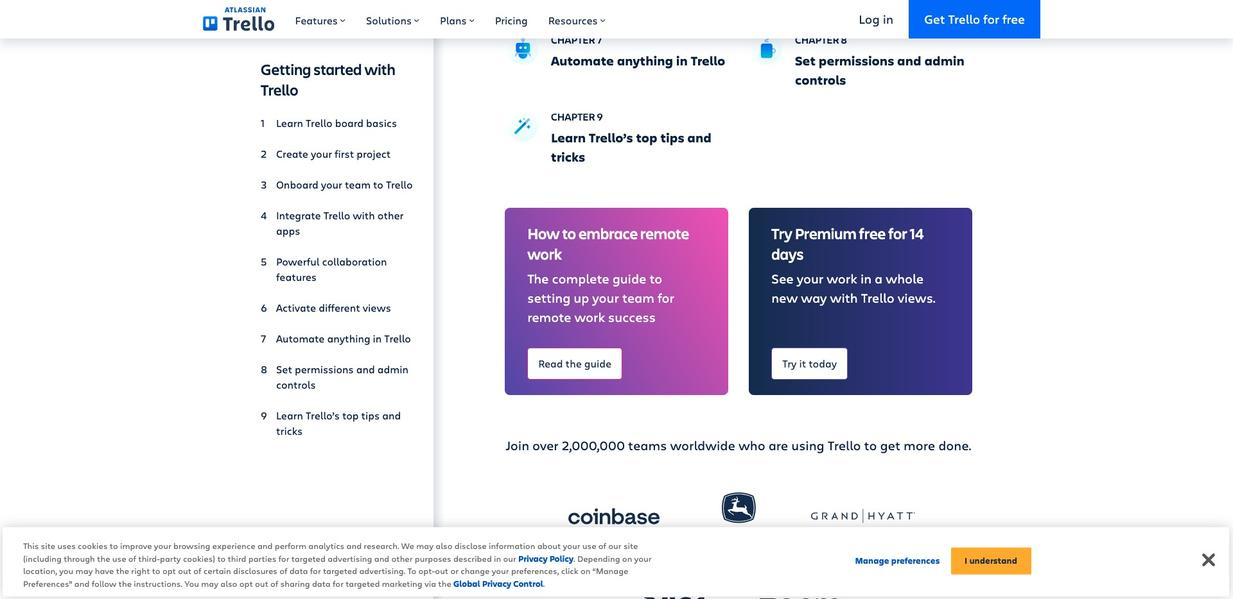 Task type: vqa. For each thing, say whether or not it's contained in the screenshot.
Move
no



Task type: describe. For each thing, give the bounding box(es) containing it.
7
[[597, 33, 602, 47]]

pricing
[[495, 13, 528, 27]]

of up sharing
[[280, 566, 287, 577]]

join
[[506, 438, 529, 455]]

and inside chapter 9 learn trello's top tips and tricks
[[688, 129, 712, 147]]

log in link
[[844, 0, 909, 39]]

set inside chapter 8 set permissions and admin controls
[[795, 52, 816, 70]]

top inside chapter 9 learn trello's top tips and tricks
[[636, 129, 658, 147]]

understand
[[970, 555, 1018, 567]]

activate different views link
[[261, 295, 413, 321]]

learn trello board basics
[[276, 116, 397, 130]]

targeted inside this site uses cookies to improve your browsing experience and perform analytics and research. we may also disclose information about your use of our site (including through the use of third-party cookies) to third parties for targeted advertising and other purposes described in our
[[291, 553, 326, 565]]

0 horizontal spatial out
[[178, 566, 191, 577]]

information
[[489, 541, 535, 552]]

set inside set permissions and admin controls
[[276, 363, 292, 376]]

create your first project link
[[261, 141, 413, 167]]

uses
[[57, 541, 76, 552]]

your inside onboard your team to trello link
[[321, 178, 342, 191]]

success
[[608, 309, 656, 327]]

1 vertical spatial .
[[543, 578, 545, 590]]

research.
[[364, 541, 399, 552]]

location,
[[23, 566, 57, 577]]

to right 'how' at the top left
[[562, 224, 576, 244]]

of up depending
[[599, 541, 606, 552]]

1 vertical spatial on
[[581, 566, 591, 577]]

team inside onboard your team to trello link
[[345, 178, 371, 191]]

chapter for automate
[[551, 33, 595, 47]]

manage
[[855, 555, 889, 567]]

in inside log in link
[[883, 11, 894, 27]]

log
[[859, 11, 880, 27]]

and inside . depending on your location, you may have the right to opt out of certain disclosures of data for targeted advertising. to opt-out or change your preferences, click on "manage preferences" and follow the instructions. you may also opt out of sharing data for targeted marketing via the
[[74, 578, 90, 590]]

0 horizontal spatial our
[[503, 553, 516, 565]]

your right depending
[[634, 553, 652, 565]]

global privacy control .
[[454, 578, 545, 590]]

zoom logo image
[[749, 583, 853, 600]]

described
[[453, 553, 492, 565]]

1 horizontal spatial our
[[609, 541, 622, 552]]

instructions.
[[134, 578, 182, 590]]

for inside try premium free for 14 days see your work in a whole new way with trello views.
[[889, 224, 907, 244]]

resources button
[[538, 0, 616, 39]]

solutions
[[366, 13, 412, 27]]

chapter 7 automate anything in trello
[[551, 33, 725, 70]]

board
[[335, 116, 364, 130]]

atlassian trello image
[[203, 7, 275, 31]]

john deere logo image
[[687, 482, 791, 552]]

features button
[[285, 0, 356, 39]]

improve
[[120, 541, 152, 552]]

follow
[[92, 578, 116, 590]]

more
[[904, 438, 935, 455]]

worldwide
[[670, 438, 735, 455]]

powerful
[[276, 255, 320, 269]]

how to embrace remote work the complete guide to setting up your team for remote work success
[[528, 224, 689, 327]]

days
[[772, 244, 804, 265]]

guide inside read the guide link
[[584, 357, 612, 370]]

sharing
[[280, 578, 310, 590]]

1 horizontal spatial privacy
[[518, 553, 548, 565]]

0 horizontal spatial use
[[112, 553, 126, 565]]

privacy policy
[[518, 553, 574, 565]]

getting
[[261, 59, 311, 80]]

other inside this site uses cookies to improve your browsing experience and perform analytics and research. we may also disclose information about your use of our site (including through the use of third-party cookies) to third parties for targeted advertising and other purposes described in our
[[392, 553, 413, 565]]

learn for learn trello's top tips and tricks
[[276, 409, 303, 423]]

(including
[[23, 553, 62, 565]]

read
[[538, 357, 563, 370]]

to right the cookies at the left of page
[[110, 541, 118, 552]]

disclose
[[455, 541, 487, 552]]

1 vertical spatial anything
[[327, 332, 370, 346]]

activate different views
[[276, 301, 391, 315]]

advertising.
[[359, 566, 405, 577]]

to
[[408, 566, 416, 577]]

browsing
[[173, 541, 210, 552]]

trello inside try premium free for 14 days see your work in a whole new way with trello views.
[[861, 290, 895, 307]]

preferences,
[[511, 566, 559, 577]]

complete
[[552, 271, 609, 288]]

1 site from the left
[[41, 541, 55, 552]]

trello inside integrate trello with other apps
[[324, 209, 350, 222]]

your up "policy"
[[563, 541, 580, 552]]

automate inside chapter 7 automate anything in trello
[[551, 52, 614, 70]]

of left sharing
[[270, 578, 278, 590]]

for inside this site uses cookies to improve your browsing experience and perform analytics and research. we may also disclose information about your use of our site (including through the use of third-party cookies) to third parties for targeted advertising and other purposes described in our
[[279, 553, 289, 565]]

see
[[772, 271, 794, 288]]

and inside learn trello's top tips and tricks
[[382, 409, 401, 423]]

or
[[451, 566, 459, 577]]

embrace
[[579, 224, 638, 244]]

get
[[924, 11, 945, 27]]

pricing link
[[485, 0, 538, 39]]

0 horizontal spatial automate
[[276, 332, 325, 346]]

who
[[739, 438, 765, 455]]

2 horizontal spatial out
[[435, 566, 448, 577]]

0 horizontal spatial data
[[290, 566, 308, 577]]

click
[[561, 566, 579, 577]]

also inside this site uses cookies to improve your browsing experience and perform analytics and research. we may also disclose information about your use of our site (including through the use of third-party cookies) to third parties for targeted advertising and other purposes described in our
[[436, 541, 453, 552]]

i
[[965, 555, 968, 567]]

features
[[295, 13, 338, 27]]

project
[[357, 147, 391, 161]]

third
[[228, 553, 246, 565]]

read the guide link
[[528, 348, 622, 381]]

top inside learn trello's top tips and tricks
[[342, 409, 359, 423]]

get trello for free link
[[909, 0, 1041, 39]]

today
[[809, 357, 837, 370]]

automate anything in trello
[[276, 332, 411, 346]]

setting
[[528, 290, 571, 307]]

we
[[401, 541, 414, 552]]

in inside chapter 7 automate anything in trello
[[676, 52, 688, 70]]

onboard your team to trello link
[[261, 172, 413, 198]]

getting started with trello
[[261, 59, 396, 100]]

0 horizontal spatial remote
[[528, 309, 571, 327]]

views
[[363, 301, 391, 315]]

how
[[528, 224, 560, 244]]

resources
[[548, 13, 598, 27]]

your up global privacy control .
[[492, 566, 509, 577]]

0 horizontal spatial work
[[528, 244, 562, 265]]

try for premium
[[772, 224, 793, 244]]

anything inside chapter 7 automate anything in trello
[[617, 52, 673, 70]]

2 vertical spatial may
[[201, 578, 218, 590]]

. inside . depending on your location, you may have the right to opt out of certain disclosures of data for targeted advertising. to opt-out or change your preferences, click on "manage preferences" and follow the instructions. you may also opt out of sharing data for targeted marketing via the
[[574, 553, 575, 565]]

2 vertical spatial targeted
[[346, 578, 380, 590]]

you
[[59, 566, 73, 577]]

through
[[64, 553, 95, 565]]

it
[[799, 357, 806, 370]]

views.
[[898, 290, 936, 307]]

admin inside chapter 8 set permissions and admin controls
[[925, 52, 965, 70]]

grand hyatt logo image
[[811, 491, 915, 543]]

plans
[[440, 13, 467, 27]]

create
[[276, 147, 308, 161]]

collaboration
[[322, 255, 387, 269]]

admin inside set permissions and admin controls
[[378, 363, 409, 376]]

up
[[574, 290, 589, 307]]

to left get
[[864, 438, 877, 455]]

trello inside getting started with trello
[[261, 80, 298, 100]]

your up party
[[154, 541, 171, 552]]

and inside chapter 8 set permissions and admin controls
[[897, 52, 922, 70]]

1 horizontal spatial out
[[255, 578, 268, 590]]



Task type: locate. For each thing, give the bounding box(es) containing it.
privacy alert dialog
[[3, 528, 1230, 597]]

1 vertical spatial trello's
[[306, 409, 340, 423]]

data up sharing
[[290, 566, 308, 577]]

tricks
[[551, 149, 585, 166], [276, 425, 303, 438]]

plans button
[[430, 0, 485, 39]]

1 vertical spatial our
[[503, 553, 516, 565]]

0 horizontal spatial may
[[76, 566, 93, 577]]

learn trello board basics link
[[261, 110, 413, 136]]

admin down "get"
[[925, 52, 965, 70]]

with for started
[[365, 59, 396, 80]]

1 horizontal spatial remote
[[640, 224, 689, 244]]

with inside integrate trello with other apps
[[353, 209, 375, 222]]

on up "manage
[[622, 553, 632, 565]]

1 horizontal spatial site
[[624, 541, 638, 552]]

for inside how to embrace remote work the complete guide to setting up your team for remote work success
[[658, 290, 674, 307]]

trello's
[[589, 129, 633, 147], [306, 409, 340, 423]]

opt down the disclosures
[[239, 578, 253, 590]]

global privacy control link
[[454, 578, 543, 590]]

1 horizontal spatial top
[[636, 129, 658, 147]]

1 horizontal spatial tips
[[661, 129, 685, 147]]

your inside how to embrace remote work the complete guide to setting up your team for remote work success
[[592, 290, 619, 307]]

0 vertical spatial set
[[795, 52, 816, 70]]

your right up on the left of the page
[[592, 290, 619, 307]]

0 horizontal spatial site
[[41, 541, 55, 552]]

0 horizontal spatial team
[[345, 178, 371, 191]]

1 horizontal spatial anything
[[617, 52, 673, 70]]

14
[[910, 224, 924, 244]]

0 horizontal spatial opt
[[162, 566, 176, 577]]

try left the premium
[[772, 224, 793, 244]]

other down we
[[392, 553, 413, 565]]

controls inside chapter 8 set permissions and admin controls
[[795, 72, 846, 89]]

1 horizontal spatial .
[[574, 553, 575, 565]]

create your first project
[[276, 147, 391, 161]]

0 vertical spatial trello's
[[589, 129, 633, 147]]

0 horizontal spatial on
[[581, 566, 591, 577]]

have
[[95, 566, 114, 577]]

1 horizontal spatial admin
[[925, 52, 965, 70]]

our down information
[[503, 553, 516, 565]]

1 vertical spatial guide
[[584, 357, 612, 370]]

0 vertical spatial data
[[290, 566, 308, 577]]

way
[[801, 290, 827, 307]]

chapter inside chapter 8 set permissions and admin controls
[[795, 33, 839, 47]]

powerful collaboration features
[[276, 255, 387, 284]]

site up (including
[[41, 541, 55, 552]]

1 vertical spatial privacy
[[482, 578, 511, 590]]

controls down 8 in the top right of the page
[[795, 72, 846, 89]]

also up purposes
[[436, 541, 453, 552]]

1 vertical spatial use
[[112, 553, 126, 565]]

a
[[875, 271, 883, 288]]

1 vertical spatial set
[[276, 363, 292, 376]]

out up you
[[178, 566, 191, 577]]

try it today link
[[772, 348, 848, 381]]

2 horizontal spatial may
[[416, 541, 434, 552]]

targeted
[[291, 553, 326, 565], [323, 566, 357, 577], [346, 578, 380, 590]]

2 vertical spatial with
[[830, 290, 858, 307]]

remote down setting
[[528, 309, 571, 327]]

to up "certain"
[[217, 553, 226, 565]]

learn trello's top tips and tricks link
[[261, 403, 413, 445]]

. depending on your location, you may have the right to opt out of certain disclosures of data for targeted advertising. to opt-out or change your preferences, click on "manage preferences" and follow the instructions. you may also opt out of sharing data for targeted marketing via the
[[23, 553, 652, 590]]

other down onboard your team to trello
[[378, 209, 404, 222]]

with inside getting started with trello
[[365, 59, 396, 80]]

in inside this site uses cookies to improve your browsing experience and perform analytics and research. we may also disclose information about your use of our site (including through the use of third-party cookies) to third parties for targeted advertising and other purposes described in our
[[494, 553, 501, 565]]

0 vertical spatial targeted
[[291, 553, 326, 565]]

third-
[[138, 553, 160, 565]]

guide up success
[[613, 271, 647, 288]]

also inside . depending on your location, you may have the right to opt out of certain disclosures of data for targeted advertising. to opt-out or change your preferences, click on "manage preferences" and follow the instructions. you may also opt out of sharing data for targeted marketing via the
[[221, 578, 237, 590]]

your up way on the right of the page
[[797, 271, 824, 288]]

read the guide
[[538, 357, 612, 370]]

trello inside chapter 7 automate anything in trello
[[691, 52, 725, 70]]

chapter left 9
[[551, 110, 595, 124]]

free inside try premium free for 14 days see your work in a whole new way with trello views.
[[859, 224, 886, 244]]

your
[[311, 147, 332, 161], [321, 178, 342, 191], [797, 271, 824, 288], [592, 290, 619, 307], [154, 541, 171, 552], [563, 541, 580, 552], [634, 553, 652, 565], [492, 566, 509, 577]]

tips inside chapter 9 learn trello's top tips and tricks
[[661, 129, 685, 147]]

to down the project
[[373, 178, 383, 191]]

chapter for set
[[795, 33, 839, 47]]

0 horizontal spatial admin
[[378, 363, 409, 376]]

try inside try premium free for 14 days see your work in a whole new way with trello views.
[[772, 224, 793, 244]]

privacy down change
[[482, 578, 511, 590]]

0 vertical spatial with
[[365, 59, 396, 80]]

guide inside how to embrace remote work the complete guide to setting up your team for remote work success
[[613, 271, 647, 288]]

0 vertical spatial use
[[583, 541, 596, 552]]

automate anything in trello link
[[261, 326, 413, 352]]

coinbase logo image
[[562, 491, 666, 543]]

privacy up preferences, at the left of the page
[[518, 553, 548, 565]]

controls
[[795, 72, 846, 89], [276, 378, 316, 392]]

1 vertical spatial permissions
[[295, 363, 354, 376]]

1 horizontal spatial guide
[[613, 271, 647, 288]]

data right sharing
[[312, 578, 331, 590]]

1 horizontal spatial permissions
[[819, 52, 894, 70]]

also
[[436, 541, 453, 552], [221, 578, 237, 590]]

0 vertical spatial try
[[772, 224, 793, 244]]

permissions inside chapter 8 set permissions and admin controls
[[819, 52, 894, 70]]

1 vertical spatial other
[[392, 553, 413, 565]]

1 vertical spatial try
[[783, 357, 797, 370]]

opt down party
[[162, 566, 176, 577]]

control
[[513, 578, 543, 590]]

controls inside set permissions and admin controls
[[276, 378, 316, 392]]

powerful collaboration features link
[[261, 249, 413, 290]]

use up depending
[[583, 541, 596, 552]]

about
[[537, 541, 561, 552]]

your inside create your first project link
[[311, 147, 332, 161]]

0 vertical spatial other
[[378, 209, 404, 222]]

0 vertical spatial guide
[[613, 271, 647, 288]]

to inside . depending on your location, you may have the right to opt out of certain disclosures of data for targeted advertising. to opt-out or change your preferences, click on "manage preferences" and follow the instructions. you may also opt out of sharing data for targeted marketing via the
[[152, 566, 160, 577]]

0 vertical spatial anything
[[617, 52, 673, 70]]

may down through
[[76, 566, 93, 577]]

0 horizontal spatial guide
[[584, 357, 612, 370]]

0 vertical spatial work
[[528, 244, 562, 265]]

your left first
[[311, 147, 332, 161]]

learn inside learn trello's top tips and tricks
[[276, 409, 303, 423]]

set permissions and admin controls link
[[261, 357, 413, 398]]

0 vertical spatial permissions
[[819, 52, 894, 70]]

try for it
[[783, 357, 797, 370]]

in inside the automate anything in trello link
[[373, 332, 382, 346]]

to up success
[[650, 271, 662, 288]]

work up way on the right of the page
[[827, 271, 857, 288]]

try it today
[[783, 357, 837, 370]]

targeted down advertising.
[[346, 578, 380, 590]]

tips inside learn trello's top tips and tricks
[[361, 409, 380, 423]]

site up "manage
[[624, 541, 638, 552]]

guide right read
[[584, 357, 612, 370]]

with for trello
[[353, 209, 375, 222]]

1 vertical spatial opt
[[239, 578, 253, 590]]

teams
[[628, 438, 667, 455]]

1 horizontal spatial trello's
[[589, 129, 633, 147]]

get trello for free
[[924, 11, 1025, 27]]

1 vertical spatial top
[[342, 409, 359, 423]]

our up depending
[[609, 541, 622, 552]]

may up purposes
[[416, 541, 434, 552]]

0 horizontal spatial free
[[859, 224, 886, 244]]

1 vertical spatial free
[[859, 224, 886, 244]]

permissions inside set permissions and admin controls
[[295, 363, 354, 376]]

1 horizontal spatial set
[[795, 52, 816, 70]]

done.
[[939, 438, 972, 455]]

0 horizontal spatial .
[[543, 578, 545, 590]]

0 horizontal spatial anything
[[327, 332, 370, 346]]

in
[[883, 11, 894, 27], [676, 52, 688, 70], [861, 271, 872, 288], [373, 332, 382, 346], [494, 553, 501, 565]]

cookies)
[[183, 553, 215, 565]]

remote right embrace at top
[[640, 224, 689, 244]]

2 horizontal spatial work
[[827, 271, 857, 288]]

learn trello's top tips and tricks
[[276, 409, 401, 438]]

chapter
[[551, 33, 595, 47], [795, 33, 839, 47], [551, 110, 595, 124]]

0 vertical spatial tricks
[[551, 149, 585, 166]]

the down right
[[119, 578, 132, 590]]

the inside this site uses cookies to improve your browsing experience and perform analytics and research. we may also disclose information about your use of our site (including through the use of third-party cookies) to third parties for targeted advertising and other purposes described in our
[[97, 553, 110, 565]]

1 vertical spatial tricks
[[276, 425, 303, 438]]

manage preferences
[[855, 555, 940, 567]]

chapter for learn
[[551, 110, 595, 124]]

chapter left 8 in the top right of the page
[[795, 33, 839, 47]]

our
[[609, 541, 622, 552], [503, 553, 516, 565]]

the left right
[[116, 566, 129, 577]]

of down cookies) on the left of page
[[194, 566, 201, 577]]

learn inside chapter 9 learn trello's top tips and tricks
[[551, 129, 586, 147]]

controls up the learn trello's top tips and tricks link
[[276, 378, 316, 392]]

try left it
[[783, 357, 797, 370]]

8
[[841, 33, 847, 47]]

automate down activate
[[276, 332, 325, 346]]

analytics
[[309, 541, 344, 552]]

1 horizontal spatial free
[[1003, 11, 1025, 27]]

with down onboard your team to trello
[[353, 209, 375, 222]]

chapter down resources
[[551, 33, 595, 47]]

with right way on the right of the page
[[830, 290, 858, 307]]

disclosures
[[233, 566, 277, 577]]

and
[[897, 52, 922, 70], [688, 129, 712, 147], [356, 363, 375, 376], [382, 409, 401, 423], [258, 541, 273, 552], [347, 541, 362, 552], [374, 553, 389, 565], [74, 578, 90, 590]]

your inside try premium free for 14 days see your work in a whole new way with trello views.
[[797, 271, 824, 288]]

1 horizontal spatial data
[[312, 578, 331, 590]]

over
[[533, 438, 559, 455]]

also down "certain"
[[221, 578, 237, 590]]

data
[[290, 566, 308, 577], [312, 578, 331, 590]]

trello's inside learn trello's top tips and tricks
[[306, 409, 340, 423]]

solutions button
[[356, 0, 430, 39]]

the up have
[[97, 553, 110, 565]]

activate
[[276, 301, 316, 315]]

of
[[599, 541, 606, 552], [128, 553, 136, 565], [194, 566, 201, 577], [280, 566, 287, 577], [270, 578, 278, 590]]

privacy
[[518, 553, 548, 565], [482, 578, 511, 590]]

0 horizontal spatial top
[[342, 409, 359, 423]]

features
[[276, 270, 317, 284]]

the
[[566, 357, 582, 370], [97, 553, 110, 565], [116, 566, 129, 577], [119, 578, 132, 590], [438, 578, 451, 590]]

depending
[[577, 553, 620, 565]]

team up success
[[622, 290, 655, 307]]

1 horizontal spatial on
[[622, 553, 632, 565]]

preferences
[[891, 555, 940, 567]]

1 vertical spatial work
[[827, 271, 857, 288]]

1 vertical spatial tips
[[361, 409, 380, 423]]

automate down 7
[[551, 52, 614, 70]]

. up click
[[574, 553, 575, 565]]

1 horizontal spatial work
[[575, 309, 605, 327]]

0 vertical spatial remote
[[640, 224, 689, 244]]

i understand
[[965, 555, 1018, 567]]

0 vertical spatial our
[[609, 541, 622, 552]]

trello's inside chapter 9 learn trello's top tips and tricks
[[589, 129, 633, 147]]

0 vertical spatial opt
[[162, 566, 176, 577]]

integrate
[[276, 209, 321, 222]]

other inside integrate trello with other apps
[[378, 209, 404, 222]]

0 horizontal spatial set
[[276, 363, 292, 376]]

2 vertical spatial work
[[575, 309, 605, 327]]

work up the
[[528, 244, 562, 265]]

1 horizontal spatial controls
[[795, 72, 846, 89]]

work inside try premium free for 14 days see your work in a whole new way with trello views.
[[827, 271, 857, 288]]

certain
[[203, 566, 231, 577]]

chapter inside chapter 9 learn trello's top tips and tricks
[[551, 110, 595, 124]]

1 vertical spatial data
[[312, 578, 331, 590]]

permissions down the automate anything in trello link at the left bottom
[[295, 363, 354, 376]]

opt
[[162, 566, 176, 577], [239, 578, 253, 590]]

team inside how to embrace remote work the complete guide to setting up your team for remote work success
[[622, 290, 655, 307]]

1 vertical spatial may
[[76, 566, 93, 577]]

1 vertical spatial admin
[[378, 363, 409, 376]]

use up have
[[112, 553, 126, 565]]

perform
[[275, 541, 306, 552]]

onboard
[[276, 178, 318, 191]]

out
[[178, 566, 191, 577], [435, 566, 448, 577], [255, 578, 268, 590]]

try premium free for 14 days see your work in a whole new way with trello views.
[[772, 224, 936, 307]]

0 horizontal spatial trello's
[[306, 409, 340, 423]]

chapter 9 learn trello's top tips and tricks
[[551, 110, 712, 166]]

tricks inside chapter 9 learn trello's top tips and tricks
[[551, 149, 585, 166]]

0 horizontal spatial privacy
[[482, 578, 511, 590]]

0 vertical spatial free
[[1003, 11, 1025, 27]]

the right read
[[566, 357, 582, 370]]

on right click
[[581, 566, 591, 577]]

experience
[[212, 541, 255, 552]]

the right via
[[438, 578, 451, 590]]

to up "instructions."
[[152, 566, 160, 577]]

visa logo image
[[624, 583, 728, 600]]

. down preferences, at the left of the page
[[543, 578, 545, 590]]

trello's down 9
[[589, 129, 633, 147]]

right
[[131, 566, 150, 577]]

1 vertical spatial remote
[[528, 309, 571, 327]]

learn for learn trello board basics
[[276, 116, 303, 130]]

trello's down set permissions and admin controls link
[[306, 409, 340, 423]]

2 site from the left
[[624, 541, 638, 552]]

0 horizontal spatial tricks
[[276, 425, 303, 438]]

chapter inside chapter 7 automate anything in trello
[[551, 33, 595, 47]]

party
[[160, 553, 181, 565]]

1 horizontal spatial automate
[[551, 52, 614, 70]]

cookies
[[78, 541, 108, 552]]

permissions down 8 in the top right of the page
[[819, 52, 894, 70]]

may down "certain"
[[201, 578, 218, 590]]

0 vertical spatial on
[[622, 553, 632, 565]]

targeted down advertising
[[323, 566, 357, 577]]

1 vertical spatial controls
[[276, 378, 316, 392]]

of down improve
[[128, 553, 136, 565]]

1 vertical spatial targeted
[[323, 566, 357, 577]]

your down create your first project
[[321, 178, 342, 191]]

use
[[583, 541, 596, 552], [112, 553, 126, 565]]

0 vertical spatial tips
[[661, 129, 685, 147]]

0 vertical spatial top
[[636, 129, 658, 147]]

1 horizontal spatial also
[[436, 541, 453, 552]]

in inside try premium free for 14 days see your work in a whole new way with trello views.
[[861, 271, 872, 288]]

learn
[[276, 116, 303, 130], [551, 129, 586, 147], [276, 409, 303, 423]]

0 vertical spatial also
[[436, 541, 453, 552]]

1 vertical spatial with
[[353, 209, 375, 222]]

0 vertical spatial admin
[[925, 52, 965, 70]]

out down the disclosures
[[255, 578, 268, 590]]

1 horizontal spatial opt
[[239, 578, 253, 590]]

work down up on the left of the page
[[575, 309, 605, 327]]

preferences"
[[23, 578, 72, 590]]

work
[[528, 244, 562, 265], [827, 271, 857, 288], [575, 309, 605, 327]]

1 horizontal spatial team
[[622, 290, 655, 307]]

with inside try premium free for 14 days see your work in a whole new way with trello views.
[[830, 290, 858, 307]]

with right started
[[365, 59, 396, 80]]

0 vertical spatial may
[[416, 541, 434, 552]]

tricks inside learn trello's top tips and tricks
[[276, 425, 303, 438]]

targeted down analytics
[[291, 553, 326, 565]]

set
[[795, 52, 816, 70], [276, 363, 292, 376]]

0 vertical spatial privacy
[[518, 553, 548, 565]]

0 vertical spatial automate
[[551, 52, 614, 70]]

team down first
[[345, 178, 371, 191]]

for
[[984, 11, 1000, 27], [889, 224, 907, 244], [658, 290, 674, 307], [279, 553, 289, 565], [310, 566, 321, 577], [333, 578, 344, 590]]

0 vertical spatial team
[[345, 178, 371, 191]]

out left or
[[435, 566, 448, 577]]

0 horizontal spatial also
[[221, 578, 237, 590]]

may inside this site uses cookies to improve your browsing experience and perform analytics and research. we may also disclose information about your use of our site (including through the use of third-party cookies) to third parties for targeted advertising and other purposes described in our
[[416, 541, 434, 552]]

this site uses cookies to improve your browsing experience and perform analytics and research. we may also disclose information about your use of our site (including through the use of third-party cookies) to third parties for targeted advertising and other purposes described in our
[[23, 541, 638, 565]]

getting started with trello link
[[261, 59, 413, 105]]

integrate trello with other apps link
[[261, 203, 413, 244]]

1 vertical spatial also
[[221, 578, 237, 590]]

advertising
[[328, 553, 372, 565]]

manage preferences button
[[855, 549, 940, 574]]

and inside set permissions and admin controls
[[356, 363, 375, 376]]

1 horizontal spatial tricks
[[551, 149, 585, 166]]

admin down 'automate anything in trello'
[[378, 363, 409, 376]]



